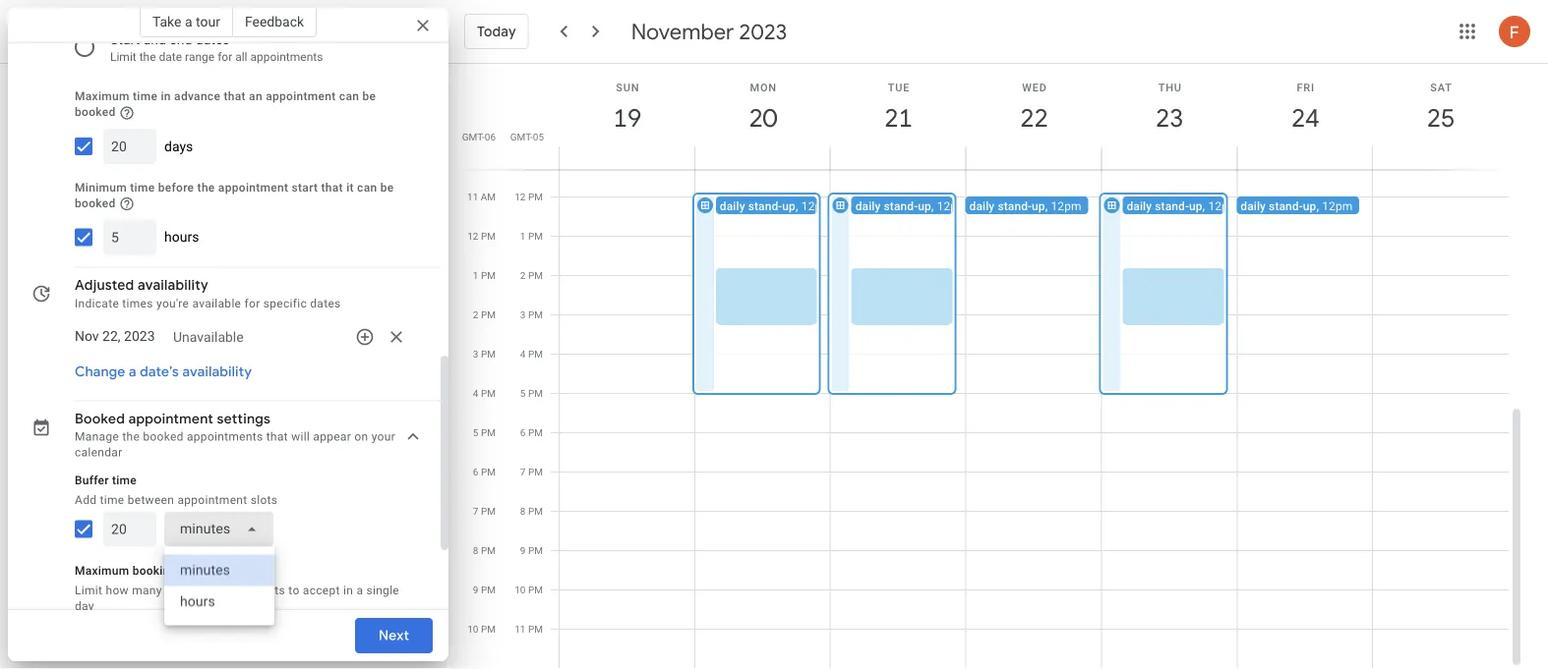 Task type: vqa. For each thing, say whether or not it's contained in the screenshot.
maximum bookings per day limit how many booked appointments to accept in a single day
yes



Task type: describe. For each thing, give the bounding box(es) containing it.
start
[[110, 31, 140, 47]]

next button
[[355, 613, 433, 660]]

times
[[122, 297, 153, 311]]

you're
[[156, 297, 189, 311]]

am
[[481, 191, 496, 203]]

availability inside adjusted availability indicate times you're available for specific dates
[[138, 277, 209, 295]]

1 horizontal spatial 5 pm
[[520, 388, 543, 399]]

1 vertical spatial day
[[75, 600, 94, 613]]

22
[[1019, 102, 1047, 134]]

all
[[235, 50, 247, 64]]

20
[[748, 102, 776, 134]]

calendar
[[75, 446, 122, 460]]

0 vertical spatial 2 pm
[[520, 270, 543, 281]]

minimum
[[75, 181, 127, 195]]

take a tour
[[152, 13, 220, 30]]

1 , from the left
[[796, 199, 798, 213]]

20 column header
[[694, 64, 831, 170]]

date
[[159, 50, 182, 64]]

0 horizontal spatial 6 pm
[[473, 466, 496, 478]]

0 vertical spatial 4
[[520, 348, 526, 360]]

accept
[[303, 584, 340, 598]]

3 , from the left
[[1045, 199, 1048, 213]]

will
[[291, 431, 310, 444]]

adjusted availability indicate times you're available for specific dates
[[75, 277, 341, 311]]

change
[[75, 364, 125, 381]]

a inside maximum bookings per day limit how many booked appointments to accept in a single day
[[356, 584, 363, 598]]

19
[[612, 102, 640, 134]]

manage
[[75, 431, 119, 444]]

advance
[[174, 90, 221, 103]]

5 12pm from the left
[[1322, 199, 1353, 213]]

4 daily stand-up , 12pm from the left
[[1127, 199, 1239, 213]]

fri
[[1297, 81, 1315, 93]]

time for minimum
[[130, 181, 155, 195]]

before
[[158, 181, 194, 195]]

today button
[[464, 8, 529, 55]]

0 vertical spatial 2
[[520, 270, 526, 281]]

maximum for maximum time in advance that an appointment can be booked
[[75, 90, 130, 103]]

0 horizontal spatial 8 pm
[[473, 545, 496, 557]]

and
[[143, 31, 166, 47]]

0 horizontal spatial 10 pm
[[467, 624, 496, 635]]

tour
[[196, 13, 220, 30]]

wed
[[1022, 81, 1047, 93]]

it
[[346, 181, 354, 195]]

booked appointment settings manage the booked appointments that will appear on your calendar
[[75, 411, 395, 460]]

22 column header
[[966, 64, 1102, 170]]

limit for start
[[110, 50, 136, 64]]

1 horizontal spatial 5
[[520, 388, 526, 399]]

sunday, november 19 element
[[605, 95, 650, 141]]

feedback button
[[233, 6, 317, 37]]

maximum bookings per day limit how many booked appointments to accept in a single day
[[75, 564, 399, 613]]

that inside maximum time in advance that an appointment can be booked
[[224, 90, 246, 103]]

november
[[631, 18, 734, 45]]

1 horizontal spatial 12
[[515, 191, 526, 203]]

booked
[[75, 411, 125, 429]]

in inside maximum time in advance that an appointment can be booked
[[161, 90, 171, 103]]

0 horizontal spatial 3 pm
[[473, 348, 496, 360]]

change a date's availability button
[[67, 355, 260, 390]]

appointment inside "booked appointment settings manage the booked appointments that will appear on your calendar"
[[128, 411, 213, 429]]

Buffer time number field
[[111, 512, 149, 548]]

5 daily stand-up , 12pm from the left
[[1241, 199, 1353, 213]]

unavailable
[[173, 329, 244, 345]]

availability inside "button"
[[182, 364, 252, 381]]

1 vertical spatial 5 pm
[[473, 427, 496, 439]]

start and end dates limit the date range for all appointments
[[110, 31, 323, 64]]

1 horizontal spatial 10
[[515, 584, 526, 596]]

1 vertical spatial 12 pm
[[467, 230, 496, 242]]

2 , from the left
[[931, 199, 934, 213]]

0 vertical spatial 8
[[520, 506, 526, 517]]

0 horizontal spatial 4 pm
[[473, 388, 496, 399]]

2 option from the top
[[164, 587, 274, 618]]

1 horizontal spatial 9 pm
[[520, 545, 543, 557]]

the inside "booked appointment settings manage the booked appointments that will appear on your calendar"
[[122, 431, 140, 444]]

1 vertical spatial 8
[[473, 545, 479, 557]]

an
[[249, 90, 263, 103]]

gmt- for 05
[[510, 131, 533, 143]]

4 12pm from the left
[[1208, 199, 1239, 213]]

buffer time add time between appointment slots
[[75, 474, 278, 507]]

booked inside maximum bookings per day limit how many booked appointments to accept in a single day
[[165, 584, 206, 598]]

be inside maximum time in advance that an appointment can be booked
[[362, 90, 376, 103]]

11 for 11 am
[[467, 191, 478, 203]]

1 vertical spatial 2
[[473, 309, 479, 321]]

thu 23
[[1155, 81, 1183, 134]]

24 column header
[[1237, 64, 1373, 170]]

today
[[477, 23, 516, 40]]

4 daily from the left
[[1127, 199, 1152, 213]]

take
[[152, 13, 181, 30]]

dates inside adjusted availability indicate times you're available for specific dates
[[310, 297, 341, 311]]

5 , from the left
[[1317, 199, 1319, 213]]

11 am
[[467, 191, 496, 203]]

0 horizontal spatial 7
[[473, 506, 479, 517]]

add
[[75, 493, 97, 507]]

gmt-06
[[462, 131, 496, 143]]

slots
[[251, 493, 278, 507]]

0 horizontal spatial 3
[[473, 348, 479, 360]]

1 vertical spatial 6
[[473, 466, 479, 478]]

1 vertical spatial 4
[[473, 388, 479, 399]]

fri 24
[[1290, 81, 1318, 134]]

wed 22
[[1019, 81, 1047, 134]]

0 horizontal spatial 5
[[473, 427, 479, 439]]

can inside minimum time before the appointment start that it can be booked
[[357, 181, 377, 195]]

hours
[[164, 229, 199, 246]]

on
[[355, 431, 368, 444]]

maximum for maximum bookings per day limit how many booked appointments to accept in a single day
[[75, 564, 129, 578]]

maximum time in advance that an appointment can be booked
[[75, 90, 376, 119]]

0 vertical spatial 3
[[520, 309, 526, 321]]

appointment inside maximum time in advance that an appointment can be booked
[[266, 90, 336, 103]]

range
[[185, 50, 215, 64]]

start
[[292, 181, 318, 195]]

0 vertical spatial 6 pm
[[520, 427, 543, 439]]

3 daily from the left
[[969, 199, 995, 213]]

unit of time selection list box
[[164, 548, 274, 626]]

settings
[[217, 411, 271, 429]]

05
[[533, 131, 544, 143]]

buffer
[[75, 474, 109, 488]]

to
[[289, 584, 300, 598]]

1 horizontal spatial 12 pm
[[515, 191, 543, 203]]

thursday, november 23 element
[[1147, 95, 1193, 141]]

change a date's availability
[[75, 364, 252, 381]]

11 pm
[[515, 624, 543, 635]]

end
[[170, 31, 192, 47]]

grid containing 19
[[456, 64, 1525, 670]]

feedback
[[245, 13, 304, 30]]

how
[[106, 584, 129, 598]]

for inside start and end dates limit the date range for all appointments
[[218, 50, 232, 64]]

sat 25
[[1426, 81, 1454, 134]]

1 option from the top
[[164, 555, 274, 587]]

0 vertical spatial 3 pm
[[520, 309, 543, 321]]

indicate
[[75, 297, 119, 311]]

19 column header
[[559, 64, 695, 170]]

next
[[379, 628, 409, 645]]



Task type: locate. For each thing, give the bounding box(es) containing it.
2 maximum from the top
[[75, 564, 129, 578]]

,
[[796, 199, 798, 213], [931, 199, 934, 213], [1045, 199, 1048, 213], [1203, 199, 1205, 213], [1317, 199, 1319, 213]]

1 horizontal spatial 4 pm
[[520, 348, 543, 360]]

monday, november 20 element
[[741, 95, 786, 141]]

0 vertical spatial 11
[[467, 191, 478, 203]]

1 horizontal spatial 7
[[520, 466, 526, 478]]

limit inside maximum bookings per day limit how many booked appointments to accept in a single day
[[75, 584, 103, 598]]

appointments left to
[[209, 584, 285, 598]]

appointments inside "booked appointment settings manage the booked appointments that will appear on your calendar"
[[187, 431, 263, 444]]

1 vertical spatial the
[[197, 181, 215, 195]]

availability
[[138, 277, 209, 295], [182, 364, 252, 381]]

0 vertical spatial day
[[207, 564, 227, 578]]

0 vertical spatial 10
[[515, 584, 526, 596]]

limit down start
[[110, 50, 136, 64]]

appointments inside maximum bookings per day limit how many booked appointments to accept in a single day
[[209, 584, 285, 598]]

0 horizontal spatial 1
[[473, 270, 479, 281]]

21 column header
[[830, 64, 967, 170]]

Maximum days in advance that an appointment can be booked number field
[[111, 129, 149, 164]]

1 horizontal spatial for
[[244, 297, 260, 311]]

in inside maximum bookings per day limit how many booked appointments to accept in a single day
[[343, 584, 353, 598]]

Date text field
[[75, 325, 155, 349]]

0 vertical spatial in
[[161, 90, 171, 103]]

time for maximum
[[133, 90, 158, 103]]

1 up from the left
[[782, 199, 796, 213]]

sun 19
[[612, 81, 640, 134]]

up down thursday, november 23 element at top right
[[1189, 199, 1203, 213]]

stand-
[[748, 199, 782, 213], [884, 199, 918, 213], [998, 199, 1032, 213], [1155, 199, 1189, 213], [1269, 199, 1303, 213]]

2 daily from the left
[[856, 199, 881, 213]]

12 right am
[[515, 191, 526, 203]]

booked
[[75, 105, 116, 119], [75, 197, 116, 210], [143, 431, 184, 444], [165, 584, 206, 598]]

option down per
[[164, 587, 274, 618]]

12 pm right am
[[515, 191, 543, 203]]

appointment right an
[[266, 90, 336, 103]]

that inside "booked appointment settings manage the booked appointments that will appear on your calendar"
[[266, 431, 288, 444]]

daily stand-up , 12pm down tuesday, november 21 element
[[856, 199, 968, 213]]

1 horizontal spatial dates
[[310, 297, 341, 311]]

time inside maximum time in advance that an appointment can be booked
[[133, 90, 158, 103]]

time left before
[[130, 181, 155, 195]]

0 horizontal spatial 7 pm
[[473, 506, 496, 517]]

1 horizontal spatial limit
[[110, 50, 136, 64]]

between
[[128, 493, 174, 507]]

maximum inside maximum bookings per day limit how many booked appointments to accept in a single day
[[75, 564, 129, 578]]

0 horizontal spatial a
[[129, 364, 136, 381]]

date's
[[140, 364, 179, 381]]

1 vertical spatial 12
[[467, 230, 479, 242]]

per
[[186, 564, 204, 578]]

0 vertical spatial 9 pm
[[520, 545, 543, 557]]

, down 23 column header
[[1203, 199, 1205, 213]]

day
[[207, 564, 227, 578], [75, 600, 94, 613]]

stand- down 24
[[1269, 199, 1303, 213]]

1 horizontal spatial gmt-
[[510, 131, 533, 143]]

2 vertical spatial that
[[266, 431, 288, 444]]

maximum up maximum days in advance that an appointment can be booked number field
[[75, 90, 130, 103]]

limit inside start and end dates limit the date range for all appointments
[[110, 50, 136, 64]]

2
[[520, 270, 526, 281], [473, 309, 479, 321]]

3 daily stand-up , 12pm from the left
[[969, 199, 1082, 213]]

pm
[[528, 191, 543, 203], [481, 230, 496, 242], [528, 230, 543, 242], [481, 270, 496, 281], [528, 270, 543, 281], [481, 309, 496, 321], [528, 309, 543, 321], [481, 348, 496, 360], [528, 348, 543, 360], [481, 388, 496, 399], [528, 388, 543, 399], [481, 427, 496, 439], [528, 427, 543, 439], [481, 466, 496, 478], [528, 466, 543, 478], [481, 506, 496, 517], [528, 506, 543, 517], [481, 545, 496, 557], [528, 545, 543, 557], [481, 584, 496, 596], [528, 584, 543, 596], [481, 624, 496, 635], [528, 624, 543, 635]]

0 vertical spatial availability
[[138, 277, 209, 295]]

1 daily stand-up , 12pm from the left
[[720, 199, 832, 213]]

0 horizontal spatial 2
[[473, 309, 479, 321]]

2 stand- from the left
[[884, 199, 918, 213]]

available
[[192, 297, 241, 311]]

daily
[[720, 199, 745, 213], [856, 199, 881, 213], [969, 199, 995, 213], [1127, 199, 1152, 213], [1241, 199, 1266, 213]]

1 horizontal spatial 8
[[520, 506, 526, 517]]

grid
[[456, 64, 1525, 670]]

0 vertical spatial 7 pm
[[520, 466, 543, 478]]

up down wednesday, november 22 element
[[1032, 199, 1045, 213]]

0 vertical spatial appointments
[[250, 50, 323, 64]]

appointments down the 'feedback' button
[[250, 50, 323, 64]]

the right before
[[197, 181, 215, 195]]

adjusted
[[75, 277, 134, 295]]

time inside minimum time before the appointment start that it can be booked
[[130, 181, 155, 195]]

06
[[485, 131, 496, 143]]

1 horizontal spatial 3
[[520, 309, 526, 321]]

2023
[[739, 18, 787, 45]]

that left an
[[224, 90, 246, 103]]

1 horizontal spatial that
[[266, 431, 288, 444]]

a inside button
[[185, 13, 192, 30]]

4 pm
[[520, 348, 543, 360], [473, 388, 496, 399]]

1 vertical spatial 9
[[473, 584, 479, 596]]

a left date's
[[129, 364, 136, 381]]

1 pm
[[520, 230, 543, 242], [473, 270, 496, 281]]

the right manage
[[122, 431, 140, 444]]

0 vertical spatial be
[[362, 90, 376, 103]]

up down tuesday, november 21 element
[[918, 199, 931, 213]]

for
[[218, 50, 232, 64], [244, 297, 260, 311]]

daily stand-up , 12pm down thursday, november 23 element at top right
[[1127, 199, 1239, 213]]

0 vertical spatial 10 pm
[[515, 584, 543, 596]]

2 vertical spatial a
[[356, 584, 363, 598]]

maximum
[[75, 90, 130, 103], [75, 564, 129, 578]]

2 up from the left
[[918, 199, 931, 213]]

None field
[[164, 512, 274, 548]]

1 daily from the left
[[720, 199, 745, 213]]

4 stand- from the left
[[1155, 199, 1189, 213]]

12 down "11 am"
[[467, 230, 479, 242]]

Minimum amount of hours before the start of the appointment that it can be booked number field
[[111, 220, 149, 255]]

0 vertical spatial maximum
[[75, 90, 130, 103]]

0 vertical spatial 5 pm
[[520, 388, 543, 399]]

1 horizontal spatial 2
[[520, 270, 526, 281]]

5 daily from the left
[[1241, 199, 1266, 213]]

dates right specific at left top
[[310, 297, 341, 311]]

0 vertical spatial 12 pm
[[515, 191, 543, 203]]

limit for maximum
[[75, 584, 103, 598]]

9 up 11 pm
[[520, 545, 526, 557]]

minimum time before the appointment start that it can be booked
[[75, 181, 394, 210]]

up down 'friday, november 24' element
[[1303, 199, 1317, 213]]

0 horizontal spatial 10
[[467, 624, 479, 635]]

booked up maximum days in advance that an appointment can be booked number field
[[75, 105, 116, 119]]

25 column header
[[1372, 64, 1509, 170]]

0 horizontal spatial 2 pm
[[473, 309, 496, 321]]

up
[[782, 199, 796, 213], [918, 199, 931, 213], [1032, 199, 1045, 213], [1189, 199, 1203, 213], [1303, 199, 1317, 213]]

a for change
[[129, 364, 136, 381]]

appointment left slots at the bottom left of page
[[178, 493, 247, 507]]

mon
[[750, 81, 777, 93]]

that left it
[[321, 181, 343, 195]]

that
[[224, 90, 246, 103], [321, 181, 343, 195], [266, 431, 288, 444]]

23 column header
[[1101, 64, 1238, 170]]

11 for 11 pm
[[515, 624, 526, 635]]

specific
[[263, 297, 307, 311]]

7
[[520, 466, 526, 478], [473, 506, 479, 517]]

2 daily stand-up , 12pm from the left
[[856, 199, 968, 213]]

0 vertical spatial 7
[[520, 466, 526, 478]]

0 vertical spatial 4 pm
[[520, 348, 543, 360]]

appointments
[[250, 50, 323, 64], [187, 431, 263, 444], [209, 584, 285, 598]]

0 vertical spatial 9
[[520, 545, 526, 557]]

stand- down the monday, november 20 "element"
[[748, 199, 782, 213]]

23
[[1155, 102, 1183, 134]]

the
[[139, 50, 156, 64], [197, 181, 215, 195], [122, 431, 140, 444]]

for inside adjusted availability indicate times you're available for specific dates
[[244, 297, 260, 311]]

1 vertical spatial that
[[321, 181, 343, 195]]

daily stand-up , 12pm down 24
[[1241, 199, 1353, 213]]

5 pm
[[520, 388, 543, 399], [473, 427, 496, 439]]

1 horizontal spatial 9
[[520, 545, 526, 557]]

can right it
[[357, 181, 377, 195]]

days
[[164, 138, 193, 154]]

the inside start and end dates limit the date range for all appointments
[[139, 50, 156, 64]]

5 up from the left
[[1303, 199, 1317, 213]]

10 pm
[[515, 584, 543, 596], [467, 624, 496, 635]]

1 horizontal spatial be
[[380, 181, 394, 195]]

your
[[372, 431, 395, 444]]

10 pm up 11 pm
[[515, 584, 543, 596]]

appear
[[313, 431, 351, 444]]

1 vertical spatial 7
[[473, 506, 479, 517]]

6
[[520, 427, 526, 439], [473, 466, 479, 478]]

3 12pm from the left
[[1051, 199, 1082, 213]]

1 horizontal spatial 8 pm
[[520, 506, 543, 517]]

a
[[185, 13, 192, 30], [129, 364, 136, 381], [356, 584, 363, 598]]

the inside minimum time before the appointment start that it can be booked
[[197, 181, 215, 195]]

bookings
[[132, 564, 183, 578]]

booked down minimum
[[75, 197, 116, 210]]

for left specific at left top
[[244, 297, 260, 311]]

1 vertical spatial appointments
[[187, 431, 263, 444]]

many
[[132, 584, 162, 598]]

10 left 11 pm
[[467, 624, 479, 635]]

4 up from the left
[[1189, 199, 1203, 213]]

limit left how
[[75, 584, 103, 598]]

availability down unavailable
[[182, 364, 252, 381]]

0 horizontal spatial 9 pm
[[473, 584, 496, 596]]

1 vertical spatial 11
[[515, 624, 526, 635]]

1 vertical spatial a
[[129, 364, 136, 381]]

appointment inside minimum time before the appointment start that it can be booked
[[218, 181, 288, 195]]

2 12pm from the left
[[937, 199, 968, 213]]

1 maximum from the top
[[75, 90, 130, 103]]

booked down per
[[165, 584, 206, 598]]

10 pm left 11 pm
[[467, 624, 496, 635]]

daily stand-up , 12pm down the monday, november 20 "element"
[[720, 199, 832, 213]]

appointments down settings on the bottom of page
[[187, 431, 263, 444]]

0 horizontal spatial 4
[[473, 388, 479, 399]]

a up end
[[185, 13, 192, 30]]

gmt-05
[[510, 131, 544, 143]]

10 up 11 pm
[[515, 584, 526, 596]]

, down wednesday, november 22 element
[[1045, 199, 1048, 213]]

1 vertical spatial 1
[[473, 270, 479, 281]]

1 vertical spatial dates
[[310, 297, 341, 311]]

0 vertical spatial for
[[218, 50, 232, 64]]

1 horizontal spatial 6
[[520, 427, 526, 439]]

1 horizontal spatial 1
[[520, 230, 526, 242]]

1 vertical spatial 10
[[467, 624, 479, 635]]

0 horizontal spatial 8
[[473, 545, 479, 557]]

, down 'friday, november 24' element
[[1317, 199, 1319, 213]]

12 pm down "11 am"
[[467, 230, 496, 242]]

1 horizontal spatial in
[[343, 584, 353, 598]]

gmt- left gmt-05
[[462, 131, 485, 143]]

0 vertical spatial 6
[[520, 427, 526, 439]]

0 vertical spatial limit
[[110, 50, 136, 64]]

12pm
[[801, 199, 832, 213], [937, 199, 968, 213], [1051, 199, 1082, 213], [1208, 199, 1239, 213], [1322, 199, 1353, 213]]

stand- down 22
[[998, 199, 1032, 213]]

0 horizontal spatial 1 pm
[[473, 270, 496, 281]]

1 vertical spatial 9 pm
[[473, 584, 496, 596]]

dates down tour
[[196, 31, 230, 47]]

21
[[883, 102, 912, 134]]

0 vertical spatial can
[[339, 90, 359, 103]]

that left will in the left bottom of the page
[[266, 431, 288, 444]]

appointments inside start and end dates limit the date range for all appointments
[[250, 50, 323, 64]]

1 vertical spatial 3
[[473, 348, 479, 360]]

can up it
[[339, 90, 359, 103]]

3
[[520, 309, 526, 321], [473, 348, 479, 360]]

9 right single
[[473, 584, 479, 596]]

daily stand-up , 12pm down 22
[[969, 199, 1082, 213]]

0 horizontal spatial day
[[75, 600, 94, 613]]

wednesday, november 22 element
[[1012, 95, 1057, 141]]

the down the and
[[139, 50, 156, 64]]

0 horizontal spatial 5 pm
[[473, 427, 496, 439]]

7 pm
[[520, 466, 543, 478], [473, 506, 496, 517]]

4 , from the left
[[1203, 199, 1205, 213]]

2 horizontal spatial a
[[356, 584, 363, 598]]

booked inside minimum time before the appointment start that it can be booked
[[75, 197, 116, 210]]

3 stand- from the left
[[998, 199, 1032, 213]]

5 stand- from the left
[[1269, 199, 1303, 213]]

dates inside start and end dates limit the date range for all appointments
[[196, 31, 230, 47]]

up down the monday, november 20 "element"
[[782, 199, 796, 213]]

booked inside maximum time in advance that an appointment can be booked
[[75, 105, 116, 119]]

gmt- for 06
[[462, 131, 485, 143]]

be inside minimum time before the appointment start that it can be booked
[[380, 181, 394, 195]]

1 vertical spatial maximum
[[75, 564, 129, 578]]

in left advance
[[161, 90, 171, 103]]

11
[[467, 191, 478, 203], [515, 624, 526, 635]]

time for buffer
[[112, 474, 137, 488]]

maximum inside maximum time in advance that an appointment can be booked
[[75, 90, 130, 103]]

2 gmt- from the left
[[510, 131, 533, 143]]

3 up from the left
[[1032, 199, 1045, 213]]

saturday, november 25 element
[[1419, 95, 1464, 141]]

thu
[[1159, 81, 1182, 93]]

take a tour button
[[140, 6, 233, 37]]

8
[[520, 506, 526, 517], [473, 545, 479, 557]]

1 vertical spatial 1 pm
[[473, 270, 496, 281]]

a left single
[[356, 584, 363, 598]]

0 vertical spatial 1
[[520, 230, 526, 242]]

0 vertical spatial 8 pm
[[520, 506, 543, 517]]

1 vertical spatial 8 pm
[[473, 545, 496, 557]]

1 horizontal spatial day
[[207, 564, 227, 578]]

0 vertical spatial a
[[185, 13, 192, 30]]

availability up you're
[[138, 277, 209, 295]]

sun
[[616, 81, 640, 93]]

be
[[362, 90, 376, 103], [380, 181, 394, 195]]

stand- down tuesday, november 21 element
[[884, 199, 918, 213]]

stand- down thursday, november 23 element at top right
[[1155, 199, 1189, 213]]

single
[[366, 584, 399, 598]]

sat
[[1431, 81, 1453, 93]]

1 vertical spatial 5
[[473, 427, 479, 439]]

appointment left start
[[218, 181, 288, 195]]

appointment inside buffer time add time between appointment slots
[[178, 493, 247, 507]]

can inside maximum time in advance that an appointment can be booked
[[339, 90, 359, 103]]

0 horizontal spatial for
[[218, 50, 232, 64]]

0 vertical spatial that
[[224, 90, 246, 103]]

12
[[515, 191, 526, 203], [467, 230, 479, 242]]

for left all
[[218, 50, 232, 64]]

6 pm
[[520, 427, 543, 439], [473, 466, 496, 478]]

tuesday, november 21 element
[[876, 95, 921, 141]]

1 vertical spatial for
[[244, 297, 260, 311]]

1
[[520, 230, 526, 242], [473, 270, 479, 281]]

time right 'buffer'
[[112, 474, 137, 488]]

1 vertical spatial 7 pm
[[473, 506, 496, 517]]

friday, november 24 element
[[1283, 95, 1328, 141]]

a for take
[[185, 13, 192, 30]]

limit
[[110, 50, 136, 64], [75, 584, 103, 598]]

a inside "button"
[[129, 364, 136, 381]]

, down the 20 column header
[[796, 199, 798, 213]]

1 vertical spatial in
[[343, 584, 353, 598]]

1 vertical spatial 6 pm
[[473, 466, 496, 478]]

tue
[[888, 81, 910, 93]]

that inside minimum time before the appointment start that it can be booked
[[321, 181, 343, 195]]

option
[[164, 555, 274, 587], [164, 587, 274, 618]]

24
[[1290, 102, 1318, 134]]

1 vertical spatial limit
[[75, 584, 103, 598]]

time right add
[[100, 493, 124, 507]]

1 horizontal spatial 10 pm
[[515, 584, 543, 596]]

25
[[1426, 102, 1454, 134]]

in right the accept
[[343, 584, 353, 598]]

1 horizontal spatial 1 pm
[[520, 230, 543, 242]]

1 vertical spatial 10 pm
[[467, 624, 496, 635]]

3 pm
[[520, 309, 543, 321], [473, 348, 496, 360]]

0 horizontal spatial 12 pm
[[467, 230, 496, 242]]

november 2023
[[631, 18, 787, 45]]

appointment down change a date's availability
[[128, 411, 213, 429]]

0 horizontal spatial gmt-
[[462, 131, 485, 143]]

option right many
[[164, 555, 274, 587]]

tue 21
[[883, 81, 912, 134]]

booked inside "booked appointment settings manage the booked appointments that will appear on your calendar"
[[143, 431, 184, 444]]

0 vertical spatial 5
[[520, 388, 526, 399]]

booked up buffer time add time between appointment slots
[[143, 431, 184, 444]]

gmt- right 06
[[510, 131, 533, 143]]

1 12pm from the left
[[801, 199, 832, 213]]

1 stand- from the left
[[748, 199, 782, 213]]

4
[[520, 348, 526, 360], [473, 388, 479, 399]]

can
[[339, 90, 359, 103], [357, 181, 377, 195]]

maximum up how
[[75, 564, 129, 578]]

mon 20
[[748, 81, 777, 134]]

, down 21 column header at right top
[[931, 199, 934, 213]]

time left advance
[[133, 90, 158, 103]]

8 pm
[[520, 506, 543, 517], [473, 545, 496, 557]]

0 vertical spatial 1 pm
[[520, 230, 543, 242]]

1 gmt- from the left
[[462, 131, 485, 143]]



